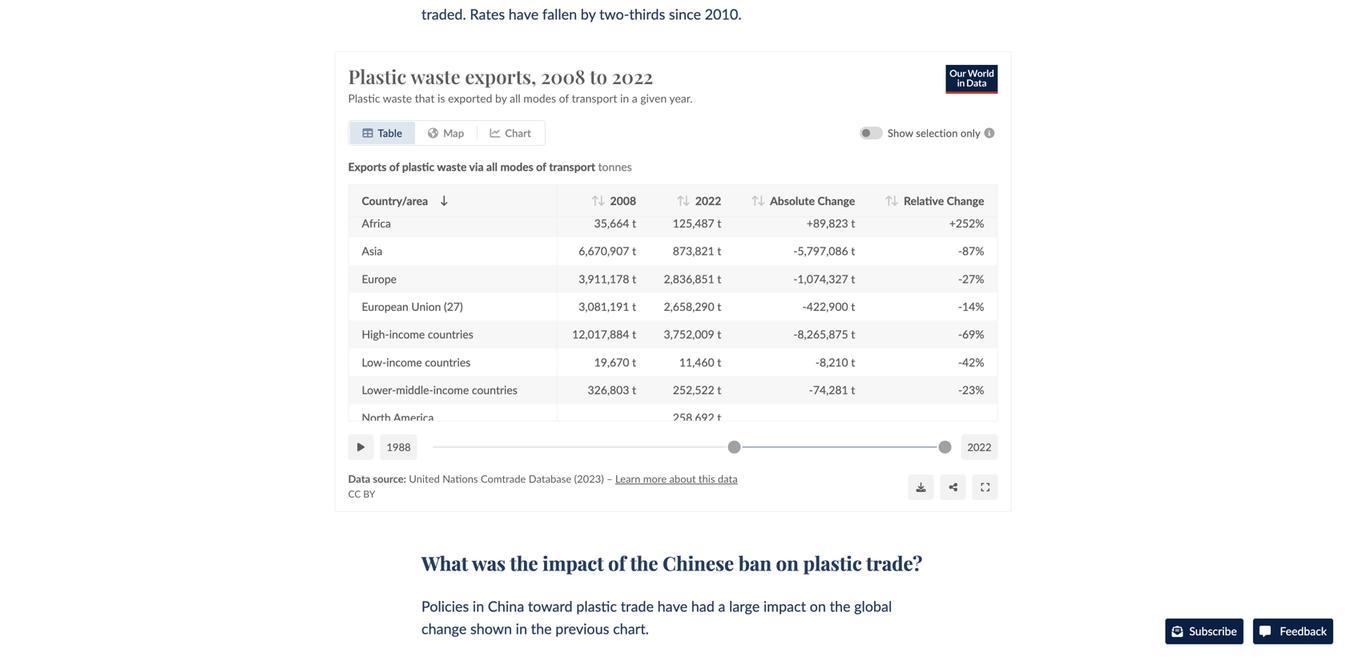 Task type: describe. For each thing, give the bounding box(es) containing it.
transport inside plastic waste exports, 2008 to 2022 plastic waste that is exported by all modes of transport in a given year.
[[572, 91, 617, 105]]

- for 1,074,327 t
[[793, 272, 798, 286]]

2 vertical spatial income
[[433, 383, 469, 397]]

fallen
[[542, 5, 577, 23]]

-69%
[[958, 327, 984, 341]]

- for 8,265,875 t
[[793, 327, 798, 341]]

258,692 t
[[673, 411, 721, 424]]

database
[[529, 472, 572, 485]]

arrow down long image for 2022
[[683, 195, 691, 206]]

rates
[[470, 5, 505, 23]]

0 horizontal spatial on
[[776, 550, 799, 576]]

traded.
[[421, 5, 466, 23]]

european
[[362, 300, 409, 313]]

tonnes
[[598, 160, 632, 173]]

download image
[[916, 482, 926, 492]]

a inside plastic waste exports, 2008 to 2022 plastic waste that is exported by all modes of transport in a given year.
[[632, 91, 638, 105]]

8,210 t
[[820, 355, 855, 369]]

- for 23%
[[958, 383, 962, 397]]

1988
[[387, 441, 411, 453]]

1 vertical spatial modes
[[500, 160, 534, 173]]

of inside plastic waste exports, 2008 to 2022 plastic waste that is exported by all modes of transport in a given year.
[[559, 91, 569, 105]]

europe
[[362, 272, 397, 286]]

absolute change
[[770, 194, 855, 207]]

country/area
[[362, 194, 428, 207]]

74,281 t
[[813, 383, 855, 397]]

expand image
[[981, 482, 989, 492]]

circle info image
[[981, 128, 998, 138]]

in down china
[[516, 620, 527, 637]]

arrow up long image for relative change
[[885, 195, 893, 206]]

via
[[469, 160, 484, 173]]

north america
[[362, 411, 434, 424]]

about
[[669, 472, 696, 485]]

arrow down long image for absolute change
[[757, 195, 765, 206]]

selection
[[916, 126, 958, 139]]

87%
[[962, 244, 984, 258]]

map link
[[415, 122, 477, 144]]

united
[[409, 472, 440, 485]]

arrow up long image for absolute change
[[751, 195, 759, 206]]

2 vertical spatial countries
[[472, 383, 518, 397]]

-74,281 t
[[809, 383, 855, 397]]

11,460 t
[[679, 355, 721, 369]]

had
[[691, 597, 715, 615]]

in inside plastic waste exports, 2008 to 2022 plastic waste that is exported by all modes of transport in a given year.
[[620, 91, 629, 105]]

two-
[[599, 5, 629, 23]]

plastic inside the policies in china toward plastic trade have had a large impact on the global change shown in the previous chart.
[[576, 597, 617, 615]]

chart link
[[477, 122, 544, 144]]

-422,900 t
[[803, 300, 855, 313]]

thirds
[[629, 5, 665, 23]]

exports
[[348, 160, 387, 173]]

in up shown
[[473, 597, 484, 615]]

envelope open text image
[[1172, 626, 1183, 637]]

cc
[[348, 488, 361, 500]]

the down toward
[[531, 620, 552, 637]]

1 vertical spatial transport
[[549, 160, 595, 173]]

nations
[[442, 472, 478, 485]]

north
[[362, 411, 391, 424]]

countries for high-income countries
[[428, 327, 473, 341]]

3,081,191 t
[[579, 300, 636, 313]]

2022 inside plastic waste exports, 2008 to 2022 plastic waste that is exported by all modes of transport in a given year.
[[612, 63, 653, 89]]

0 horizontal spatial all
[[486, 160, 498, 173]]

table link
[[350, 122, 415, 144]]

map
[[443, 126, 464, 139]]

income for low-
[[386, 355, 422, 369]]

shown
[[470, 620, 512, 637]]

subscribe
[[1189, 624, 1237, 638]]

plastic waste exports, 2008 to 2022 plastic waste that is exported by all modes of transport in a given year.
[[348, 63, 693, 105]]

learn more about this data link
[[615, 472, 738, 485]]

waste inside over the last decade, we've seen a large decline in the amount of plastic waste traded. rates have fallen by two-thirds since 2010.
[[879, 0, 916, 1]]

relative
[[904, 194, 944, 207]]

by inside over the last decade, we've seen a large decline in the amount of plastic waste traded. rates have fallen by two-thirds since 2010.
[[581, 5, 596, 23]]

-8,265,875 t
[[793, 327, 855, 341]]

table
[[378, 126, 402, 139]]

modes inside plastic waste exports, 2008 to 2022 plastic waste that is exported by all modes of transport in a given year.
[[524, 91, 556, 105]]

6,670,907 t
[[579, 244, 636, 258]]

seen
[[599, 0, 629, 1]]

high-income countries
[[362, 327, 473, 341]]

america
[[393, 411, 434, 424]]

1 vertical spatial 2008
[[610, 194, 636, 207]]

252,522 t
[[673, 383, 721, 397]]

2,836,851 t
[[664, 272, 721, 286]]

- for 27%
[[958, 272, 962, 286]]

arrow up long image for 2008
[[591, 195, 599, 206]]

27%
[[962, 272, 984, 286]]

previous
[[556, 620, 609, 637]]

share nodes image
[[949, 482, 957, 492]]

2008 inside plastic waste exports, 2008 to 2022 plastic waste that is exported by all modes of transport in a given year.
[[541, 63, 585, 89]]

19,670 t
[[594, 355, 636, 369]]

the left global
[[830, 597, 851, 615]]

14%
[[962, 300, 984, 313]]

policies
[[421, 597, 469, 615]]

is
[[438, 91, 445, 105]]

large inside the policies in china toward plastic trade have had a large impact on the global change shown in the previous chart.
[[729, 597, 760, 615]]

chart.
[[613, 620, 649, 637]]

5,797,086 t
[[798, 244, 855, 258]]

-42%
[[958, 355, 984, 369]]

chinese
[[663, 550, 734, 576]]

1,074,327 t
[[798, 272, 855, 286]]

plastic up global
[[803, 550, 862, 576]]

data
[[348, 472, 370, 485]]

- for 42%
[[958, 355, 962, 369]]

-5,797,086 t
[[793, 244, 855, 258]]

learn
[[615, 472, 641, 485]]

2,658,290 t
[[664, 300, 721, 313]]

china
[[488, 597, 524, 615]]

chart line image
[[490, 128, 500, 138]]

lower-middle-income countries
[[362, 383, 518, 397]]

middle-
[[396, 383, 433, 397]]

was
[[472, 550, 506, 576]]

have inside the policies in china toward plastic trade have had a large impact on the global change shown in the previous chart.
[[658, 597, 688, 615]]

what was the impact of the chinese ban on plastic trade?
[[421, 550, 923, 576]]

message image
[[1260, 626, 1271, 637]]

the up rates at top
[[457, 0, 477, 1]]

earth americas image
[[428, 128, 438, 138]]

that
[[415, 91, 435, 105]]



Task type: vqa. For each thing, say whether or not it's contained in the screenshot.
Data source: Marco et al. (2017) – Learn more about this data
no



Task type: locate. For each thing, give the bounding box(es) containing it.
1 horizontal spatial 2008
[[610, 194, 636, 207]]

data source: united nations comtrade database (2023) – learn more about this data
[[348, 472, 738, 485]]

1 horizontal spatial arrow up long image
[[677, 195, 684, 206]]

2 arrow down long image from the left
[[598, 195, 605, 206]]

-14%
[[958, 300, 984, 313]]

show selection only
[[888, 126, 981, 139]]

2022 up the expand image
[[967, 441, 992, 453]]

in up 2010.
[[726, 0, 738, 1]]

change up +252%
[[947, 194, 984, 207]]

income up middle- in the left bottom of the page
[[386, 355, 422, 369]]

plastic down earth americas icon
[[402, 160, 435, 173]]

data
[[718, 472, 738, 485]]

arrow up long image left absolute
[[751, 195, 759, 206]]

2 arrow up long image from the left
[[885, 195, 893, 206]]

all
[[510, 91, 521, 105], [486, 160, 498, 173]]

+252%
[[949, 216, 984, 230]]

2 change from the left
[[947, 194, 984, 207]]

0 horizontal spatial 2008
[[541, 63, 585, 89]]

1 vertical spatial countries
[[425, 355, 471, 369]]

1 vertical spatial all
[[486, 160, 498, 173]]

given
[[640, 91, 667, 105]]

to
[[590, 63, 607, 89]]

12,017,884 t
[[572, 327, 636, 341]]

a up thirds
[[632, 0, 639, 1]]

0 vertical spatial impact
[[543, 550, 604, 576]]

0 horizontal spatial by
[[495, 91, 507, 105]]

trade?
[[866, 550, 923, 576]]

feedback
[[1277, 624, 1327, 638]]

arrow down long image for relative change
[[891, 195, 899, 206]]

0 vertical spatial all
[[510, 91, 521, 105]]

1 horizontal spatial 2022
[[695, 194, 721, 207]]

0 vertical spatial large
[[643, 0, 674, 1]]

1 horizontal spatial have
[[658, 597, 688, 615]]

3,752,009 t
[[664, 327, 721, 341]]

0 vertical spatial transport
[[572, 91, 617, 105]]

this
[[699, 472, 715, 485]]

by down exports,
[[495, 91, 507, 105]]

on inside the policies in china toward plastic trade have had a large impact on the global change shown in the previous chart.
[[810, 597, 826, 615]]

a inside the policies in china toward plastic trade have had a large impact on the global change shown in the previous chart.
[[718, 597, 725, 615]]

low-
[[362, 355, 386, 369]]

1 vertical spatial plastic
[[348, 91, 380, 105]]

2008 up "35,664 t"
[[610, 194, 636, 207]]

have down decade,
[[509, 5, 539, 23]]

2022 up given
[[612, 63, 653, 89]]

over
[[421, 0, 453, 1]]

change for relative change
[[947, 194, 984, 207]]

- for 422,900 t
[[803, 300, 807, 313]]

change for absolute change
[[818, 194, 855, 207]]

- for 5,797,086 t
[[793, 244, 798, 258]]

countries right middle- in the left bottom of the page
[[472, 383, 518, 397]]

arrow up long image
[[591, 195, 599, 206], [677, 195, 684, 206]]

modes down the chart
[[500, 160, 534, 173]]

2010.
[[705, 5, 742, 23]]

of inside over the last decade, we've seen a large decline in the amount of plastic waste traded. rates have fallen by two-thirds since 2010.
[[818, 0, 831, 1]]

transport down to
[[572, 91, 617, 105]]

change up +89,823 t
[[818, 194, 855, 207]]

1 horizontal spatial change
[[947, 194, 984, 207]]

1 vertical spatial 2022
[[695, 194, 721, 207]]

impact inside the policies in china toward plastic trade have had a large impact on the global change shown in the previous chart.
[[764, 597, 806, 615]]

union
[[411, 300, 441, 313]]

global
[[854, 597, 892, 615]]

comtrade
[[481, 472, 526, 485]]

plastic up table link on the left top of page
[[348, 63, 407, 89]]

income for high-
[[389, 327, 425, 341]]

1 vertical spatial have
[[658, 597, 688, 615]]

only
[[961, 126, 981, 139]]

0 horizontal spatial large
[[643, 0, 674, 1]]

arrow up long image for 2022
[[677, 195, 684, 206]]

1 vertical spatial on
[[810, 597, 826, 615]]

all down exports,
[[510, 91, 521, 105]]

lower-
[[362, 383, 396, 397]]

trade
[[621, 597, 654, 615]]

modes up the chart
[[524, 91, 556, 105]]

0 vertical spatial on
[[776, 550, 799, 576]]

arrow up long image left relative
[[885, 195, 893, 206]]

35,664 t
[[594, 216, 636, 230]]

0 horizontal spatial arrow up long image
[[751, 195, 759, 206]]

of
[[818, 0, 831, 1], [559, 91, 569, 105], [389, 160, 399, 173], [536, 160, 546, 173], [608, 550, 626, 576]]

on right ban
[[776, 550, 799, 576]]

a right had
[[718, 597, 725, 615]]

1 horizontal spatial impact
[[764, 597, 806, 615]]

- for 8,210 t
[[816, 355, 820, 369]]

plastic inside over the last decade, we've seen a large decline in the amount of plastic waste traded. rates have fallen by two-thirds since 2010.
[[835, 0, 875, 1]]

arrow down long image for 2008
[[598, 195, 605, 206]]

0 vertical spatial countries
[[428, 327, 473, 341]]

3,911,178 t
[[579, 272, 636, 286]]

1 horizontal spatial arrow up long image
[[885, 195, 893, 206]]

plastic right amount
[[835, 0, 875, 1]]

table image
[[363, 128, 373, 138]]

arrow up long image up "35,664 t"
[[591, 195, 599, 206]]

- for 74,281 t
[[809, 383, 813, 397]]

1 horizontal spatial by
[[581, 5, 596, 23]]

arrow down long image up "35,664 t"
[[598, 195, 605, 206]]

0 horizontal spatial arrow up long image
[[591, 195, 599, 206]]

source:
[[373, 472, 406, 485]]

in left given
[[620, 91, 629, 105]]

a
[[632, 0, 639, 1], [632, 91, 638, 105], [718, 597, 725, 615]]

0 vertical spatial a
[[632, 0, 639, 1]]

- for 87%
[[958, 244, 962, 258]]

4 arrow down long image from the left
[[757, 195, 765, 206]]

exports of plastic waste via all modes of transport tonnes
[[348, 160, 632, 173]]

a left given
[[632, 91, 638, 105]]

arrow down long image left absolute
[[757, 195, 765, 206]]

exports,
[[465, 63, 536, 89]]

arrow down long image right the country/area
[[440, 195, 448, 206]]

large
[[643, 0, 674, 1], [729, 597, 760, 615]]

play image
[[357, 442, 365, 452]]

arrow down long image
[[440, 195, 448, 206], [598, 195, 605, 206], [683, 195, 691, 206], [757, 195, 765, 206], [891, 195, 899, 206]]

0 vertical spatial have
[[509, 5, 539, 23]]

125,487 t
[[673, 216, 721, 230]]

1 horizontal spatial all
[[510, 91, 521, 105]]

cc by link
[[348, 488, 375, 500]]

1 plastic from the top
[[348, 63, 407, 89]]

income down european union (27) at the left of page
[[389, 327, 425, 341]]

1 vertical spatial a
[[632, 91, 638, 105]]

waste
[[879, 0, 916, 1], [411, 63, 461, 89], [383, 91, 412, 105], [437, 160, 467, 173]]

0 vertical spatial 2008
[[541, 63, 585, 89]]

impact
[[543, 550, 604, 576], [764, 597, 806, 615]]

-87%
[[958, 244, 984, 258]]

have inside over the last decade, we've seen a large decline in the amount of plastic waste traded. rates have fallen by two-thirds since 2010.
[[509, 5, 539, 23]]

326,803 t
[[588, 383, 636, 397]]

impact down ban
[[764, 597, 806, 615]]

by down we've
[[581, 5, 596, 23]]

the right was
[[510, 550, 538, 576]]

over the last decade, we've seen a large decline in the amount of plastic waste traded. rates have fallen by two-thirds since 2010.
[[421, 0, 916, 23]]

high-
[[362, 327, 389, 341]]

1 vertical spatial income
[[386, 355, 422, 369]]

5 arrow down long image from the left
[[891, 195, 899, 206]]

plastic up previous
[[576, 597, 617, 615]]

1 vertical spatial large
[[729, 597, 760, 615]]

modes
[[524, 91, 556, 105], [500, 160, 534, 173]]

subscribe button
[[1165, 619, 1244, 644]]

all inside plastic waste exports, 2008 to 2022 plastic waste that is exported by all modes of transport in a given year.
[[510, 91, 521, 105]]

1 arrow down long image from the left
[[440, 195, 448, 206]]

-
[[793, 244, 798, 258], [958, 244, 962, 258], [793, 272, 798, 286], [958, 272, 962, 286], [803, 300, 807, 313], [958, 300, 962, 313], [793, 327, 798, 341], [958, 327, 962, 341], [816, 355, 820, 369], [958, 355, 962, 369], [809, 383, 813, 397], [958, 383, 962, 397]]

large up thirds
[[643, 0, 674, 1]]

show
[[888, 126, 913, 139]]

3 arrow down long image from the left
[[683, 195, 691, 206]]

the up trade
[[630, 550, 658, 576]]

large inside over the last decade, we've seen a large decline in the amount of plastic waste traded. rates have fallen by two-thirds since 2010.
[[643, 0, 674, 1]]

on left global
[[810, 597, 826, 615]]

all right 'via'
[[486, 160, 498, 173]]

chart
[[505, 126, 531, 139]]

1 arrow up long image from the left
[[591, 195, 599, 206]]

countries down (27)
[[428, 327, 473, 341]]

feedback button
[[1253, 619, 1333, 644]]

8,265,875 t
[[798, 327, 855, 341]]

low-income countries
[[362, 355, 471, 369]]

have left had
[[658, 597, 688, 615]]

2 vertical spatial 2022
[[967, 441, 992, 453]]

countries
[[428, 327, 473, 341], [425, 355, 471, 369], [472, 383, 518, 397]]

transport
[[572, 91, 617, 105], [549, 160, 595, 173]]

decline
[[677, 0, 723, 1]]

0 vertical spatial modes
[[524, 91, 556, 105]]

have
[[509, 5, 539, 23], [658, 597, 688, 615]]

23%
[[962, 383, 984, 397]]

plastic up "table" 'icon' on the left
[[348, 91, 380, 105]]

transport left the tonnes
[[549, 160, 595, 173]]

0 vertical spatial income
[[389, 327, 425, 341]]

873,821 t
[[673, 244, 721, 258]]

arrow up long image up 125,487 t at the top of the page
[[677, 195, 684, 206]]

1 change from the left
[[818, 194, 855, 207]]

impact up toward
[[543, 550, 604, 576]]

2 vertical spatial a
[[718, 597, 725, 615]]

0 horizontal spatial change
[[818, 194, 855, 207]]

1 arrow up long image from the left
[[751, 195, 759, 206]]

large right had
[[729, 597, 760, 615]]

2 horizontal spatial 2022
[[967, 441, 992, 453]]

policies in china toward plastic trade have had a large impact on the global change shown in the previous chart.
[[421, 597, 892, 637]]

0 horizontal spatial 2022
[[612, 63, 653, 89]]

0 horizontal spatial have
[[509, 5, 539, 23]]

the up 2010.
[[741, 0, 762, 1]]

- for 14%
[[958, 300, 962, 313]]

ban
[[739, 550, 772, 576]]

a inside over the last decade, we've seen a large decline in the amount of plastic waste traded. rates have fallen by two-thirds since 2010.
[[632, 0, 639, 1]]

(27)
[[444, 300, 463, 313]]

42%
[[962, 355, 984, 369]]

change
[[818, 194, 855, 207], [947, 194, 984, 207]]

0 horizontal spatial impact
[[543, 550, 604, 576]]

1 vertical spatial impact
[[764, 597, 806, 615]]

2 plastic from the top
[[348, 91, 380, 105]]

the
[[457, 0, 477, 1], [741, 0, 762, 1], [510, 550, 538, 576], [630, 550, 658, 576], [830, 597, 851, 615], [531, 620, 552, 637]]

2008 left to
[[541, 63, 585, 89]]

arrow up long image
[[751, 195, 759, 206], [885, 195, 893, 206]]

0 vertical spatial 2022
[[612, 63, 653, 89]]

countries for low-income countries
[[425, 355, 471, 369]]

1 vertical spatial by
[[495, 91, 507, 105]]

1 horizontal spatial large
[[729, 597, 760, 615]]

2 arrow up long image from the left
[[677, 195, 684, 206]]

since
[[669, 5, 701, 23]]

1 horizontal spatial on
[[810, 597, 826, 615]]

-1,074,327 t
[[793, 272, 855, 286]]

0 vertical spatial by
[[581, 5, 596, 23]]

arrow down long image left relative
[[891, 195, 899, 206]]

2022
[[612, 63, 653, 89], [695, 194, 721, 207], [967, 441, 992, 453]]

422,900 t
[[807, 300, 855, 313]]

last
[[481, 0, 503, 1]]

by
[[363, 488, 375, 500]]

cc by
[[348, 488, 375, 500]]

by inside plastic waste exports, 2008 to 2022 plastic waste that is exported by all modes of transport in a given year.
[[495, 91, 507, 105]]

in
[[726, 0, 738, 1], [620, 91, 629, 105], [473, 597, 484, 615], [516, 620, 527, 637]]

-27%
[[958, 272, 984, 286]]

-8,210 t
[[816, 355, 855, 369]]

in inside over the last decade, we've seen a large decline in the amount of plastic waste traded. rates have fallen by two-thirds since 2010.
[[726, 0, 738, 1]]

countries up lower-middle-income countries
[[425, 355, 471, 369]]

0 vertical spatial plastic
[[348, 63, 407, 89]]

we've
[[559, 0, 595, 1]]

relative change
[[904, 194, 984, 207]]

- for 69%
[[958, 327, 962, 341]]

income down low-income countries
[[433, 383, 469, 397]]

2022 up 125,487 t at the top of the page
[[695, 194, 721, 207]]

arrow down long image up 125,487 t at the top of the page
[[683, 195, 691, 206]]

decade,
[[507, 0, 555, 1]]



